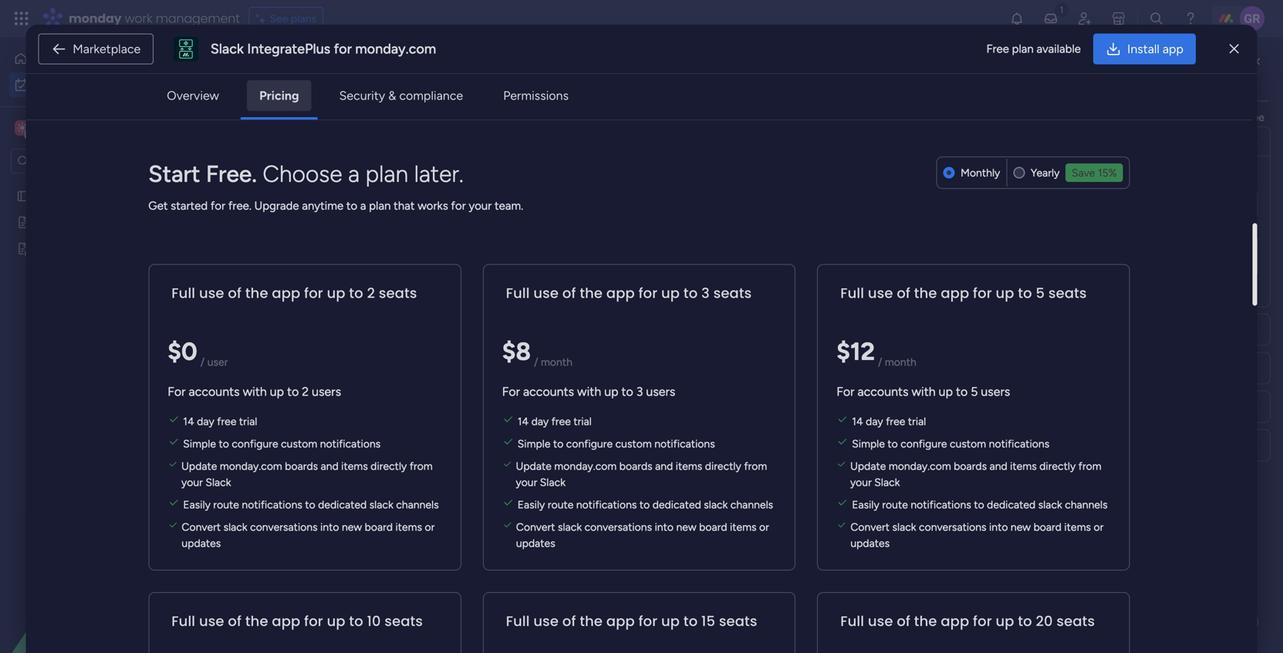 Task type: vqa. For each thing, say whether or not it's contained in the screenshot.


Task type: locate. For each thing, give the bounding box(es) containing it.
1 vertical spatial to-
[[664, 474, 679, 486]]

dedicated down 'group'
[[653, 498, 701, 512]]

2 horizontal spatial channels
[[1065, 498, 1108, 512]]

plan up that
[[366, 160, 408, 188]]

1 horizontal spatial 0
[[378, 611, 385, 624]]

column right date
[[1026, 401, 1064, 414]]

month right $8
[[541, 356, 573, 369]]

0 horizontal spatial day
[[197, 415, 214, 428]]

3 users from the left
[[981, 385, 1011, 399]]

slack
[[370, 498, 394, 512], [704, 498, 728, 512], [1039, 498, 1063, 512], [224, 521, 248, 534], [558, 521, 582, 534], [893, 521, 917, 534]]

2 update from the left
[[516, 460, 552, 473]]

mar
[[1068, 278, 1085, 290], [1066, 472, 1083, 485]]

lottie animation element
[[0, 498, 197, 654]]

full use of the app for up to 3 seats
[[506, 283, 752, 303]]

should
[[1066, 171, 1097, 184]]

main content
[[205, 37, 1284, 654]]

2 from from the left
[[744, 460, 767, 473]]

1 vertical spatial week
[[294, 440, 331, 460]]

1 horizontal spatial convert slack conversations into new board items or updates
[[516, 521, 769, 550]]

up for 5
[[996, 283, 1015, 303]]

2 trial from the left
[[574, 415, 592, 428]]

trial
[[239, 415, 257, 428], [574, 415, 592, 428], [908, 415, 926, 428]]

dedicated down priority
[[987, 498, 1036, 512]]

easily for $12
[[852, 498, 880, 512]]

2 configure from the left
[[566, 437, 613, 451]]

security & compliance
[[339, 88, 463, 103]]

with for $0
[[243, 385, 267, 399]]

0 horizontal spatial custom
[[281, 437, 317, 451]]

month for $12
[[885, 356, 917, 369]]

free
[[217, 415, 237, 428], [552, 415, 571, 428], [886, 415, 906, 428]]

month up for accounts with up to 5 users
[[885, 356, 917, 369]]

2 horizontal spatial from
[[1079, 460, 1102, 473]]

with
[[243, 385, 267, 399], [577, 385, 601, 399], [912, 385, 936, 399]]

trial for $12
[[908, 415, 926, 428]]

dedicated down 1
[[318, 498, 367, 512]]

application logo image
[[174, 37, 198, 61]]

1 convert slack conversations into new board items or updates from the left
[[182, 521, 435, 550]]

0 horizontal spatial from
[[410, 460, 433, 473]]

trial down for accounts with up to 3 users
[[574, 415, 592, 428]]

2 conversations from the left
[[585, 521, 652, 534]]

next week / 1 item
[[260, 440, 374, 460]]

easily for $8
[[518, 498, 545, 512]]

monday marketplace image
[[1111, 11, 1127, 26]]

0 vertical spatial to-do
[[664, 279, 691, 292]]

0 horizontal spatial easily route notifications to dedicated slack channels
[[183, 498, 439, 512]]

later /
[[260, 551, 309, 571]]

select product image
[[14, 11, 29, 26]]

None search field
[[293, 122, 434, 147]]

from for $12
[[1079, 460, 1102, 473]]

3 configure from the left
[[901, 437, 948, 451]]

1 month from the left
[[541, 356, 573, 369]]

public board image
[[16, 189, 31, 204], [16, 215, 31, 230]]

1 simple to configure custom notifications from the left
[[183, 437, 381, 451]]

2 into from the left
[[655, 521, 674, 534]]

or for $8
[[760, 521, 769, 534]]

0 horizontal spatial for
[[168, 385, 186, 399]]

full use of the app for up to 2 seats
[[172, 283, 417, 303]]

0 vertical spatial management
[[822, 279, 885, 292]]

workspace
[[66, 121, 127, 135]]

day down for accounts with up to 2 users
[[197, 415, 214, 428]]

2 horizontal spatial or
[[1094, 521, 1104, 534]]

1 horizontal spatial choose
[[991, 111, 1028, 124]]

0 horizontal spatial trial
[[239, 415, 257, 428]]

marketplace
[[73, 42, 141, 56]]

simple down for accounts with up to 2 users
[[183, 437, 216, 451]]

help image
[[1183, 11, 1199, 26]]

2 channels from the left
[[731, 498, 774, 512]]

1 update from the left
[[181, 460, 217, 473]]

custom up item on the left bottom of the page
[[281, 437, 317, 451]]

2 new from the left
[[676, 521, 697, 534]]

2 horizontal spatial simple
[[852, 437, 885, 451]]

1 14 from the left
[[183, 415, 194, 428]]

0 horizontal spatial month
[[541, 356, 573, 369]]

2 simple to configure custom notifications from the left
[[518, 437, 715, 451]]

2
[[348, 195, 354, 208], [318, 250, 324, 263], [367, 283, 375, 303], [302, 385, 309, 399]]

simple down for accounts with up to 5 users
[[852, 437, 885, 451]]

of for full use of the app for up to 15 seats
[[563, 612, 576, 632]]

date
[[332, 607, 364, 627]]

0 horizontal spatial into
[[320, 521, 339, 534]]

1 horizontal spatial simple to configure custom notifications
[[518, 437, 715, 451]]

1 vertical spatial project management link
[[782, 298, 925, 325]]

2 users from the left
[[646, 385, 676, 399]]

1 board from the left
[[365, 521, 393, 534]]

2 directly from the left
[[705, 460, 742, 473]]

3 convert from the left
[[851, 521, 890, 534]]

1 simple from the left
[[183, 437, 216, 451]]

for accounts with up to 5 users
[[837, 385, 1011, 399]]

2 horizontal spatial update
[[851, 460, 886, 473]]

+
[[252, 500, 259, 513]]

2 inside past dates / 2 items
[[348, 195, 354, 208]]

day up board
[[866, 415, 884, 428]]

2 dedicated from the left
[[653, 498, 701, 512]]

1 configure from the left
[[232, 437, 278, 451]]

accounts down user
[[189, 385, 240, 399]]

1 users from the left
[[312, 385, 341, 399]]

/ right $12
[[878, 356, 883, 369]]

route
[[213, 498, 239, 512], [548, 498, 574, 512], [882, 498, 908, 512]]

1 horizontal spatial boards
[[620, 460, 653, 473]]

1 vertical spatial 3
[[637, 385, 643, 399]]

1 horizontal spatial easily route notifications to dedicated slack channels
[[518, 498, 774, 512]]

do
[[1224, 69, 1237, 82]]

1 vertical spatial project management
[[784, 306, 885, 319]]

2 horizontal spatial 14 day free trial
[[852, 415, 926, 428]]

1 for from the left
[[168, 385, 186, 399]]

1 easily route notifications to dedicated slack channels from the left
[[183, 498, 439, 512]]

1 free from the left
[[217, 415, 237, 428]]

configure down for accounts with up to 3 users
[[566, 437, 613, 451]]

None text field
[[1000, 191, 1258, 218]]

2 for from the left
[[502, 385, 520, 399]]

later.
[[414, 160, 464, 188]]

0 up 1
[[342, 389, 349, 402]]

priority
[[1000, 439, 1035, 452]]

main
[[36, 121, 63, 135]]

a up get started for free. upgrade anytime to a plan that works for your team.
[[348, 160, 360, 188]]

item right 1
[[352, 445, 374, 458]]

14
[[183, 415, 194, 428], [518, 415, 529, 428], [852, 415, 863, 428]]

list box
[[0, 180, 197, 470]]

for for full use of the app for up to 10 seats
[[304, 612, 323, 632]]

1 horizontal spatial simple
[[518, 437, 551, 451]]

1 horizontal spatial trial
[[574, 415, 592, 428]]

1 convert from the left
[[182, 521, 221, 534]]

1 update monday.com boards and items directly from your slack from the left
[[181, 460, 433, 489]]

trial down for accounts with up to 2 users
[[239, 415, 257, 428]]

1 public board image from the top
[[16, 189, 31, 204]]

0 vertical spatial mar
[[1068, 278, 1085, 290]]

2 convert from the left
[[516, 521, 555, 534]]

1 horizontal spatial update monday.com boards and items directly from your slack
[[516, 460, 767, 489]]

dedicated for $8
[[653, 498, 701, 512]]

1 horizontal spatial item
[[352, 445, 374, 458]]

3 project management link from the top
[[782, 465, 925, 492]]

2 horizontal spatial for
[[837, 385, 855, 399]]

plan
[[1012, 42, 1034, 56], [366, 160, 408, 188], [369, 199, 391, 213]]

2 14 from the left
[[518, 415, 529, 428]]

simple to configure custom notifications down for accounts with up to 3 users
[[518, 437, 715, 451]]

2 custom from the left
[[616, 437, 652, 451]]

2 convert slack conversations into new board items or updates from the left
[[516, 521, 769, 550]]

route for $12
[[882, 498, 908, 512]]

1 vertical spatial 5
[[971, 385, 978, 399]]

2 horizontal spatial configure
[[901, 437, 948, 451]]

2 horizontal spatial easily
[[852, 498, 880, 512]]

1 horizontal spatial dedicated
[[653, 498, 701, 512]]

simple for $0
[[183, 437, 216, 451]]

2 horizontal spatial new
[[1011, 521, 1031, 534]]

1 or from the left
[[425, 521, 435, 534]]

convert slack conversations into new board items or updates
[[182, 521, 435, 550], [516, 521, 769, 550], [851, 521, 1104, 550]]

0 horizontal spatial update
[[181, 460, 217, 473]]

workspace selection element
[[15, 119, 129, 139]]

14 down $0 / user
[[183, 415, 194, 428]]

14 for $0
[[183, 415, 194, 428]]

1 vertical spatial management
[[822, 306, 885, 319]]

2 horizontal spatial dedicated
[[987, 498, 1036, 512]]

save 15% button
[[1066, 163, 1124, 182]]

for down $8
[[502, 385, 520, 399]]

convert for $0
[[182, 521, 221, 534]]

1 day from the left
[[197, 415, 214, 428]]

1 vertical spatial choose
[[263, 160, 342, 188]]

full for full use of the app for up to 10 seats
[[172, 612, 195, 632]]

whose
[[1000, 171, 1034, 184]]

update monday.com boards and items directly from your slack up + add item
[[181, 460, 433, 489]]

update for $12
[[851, 460, 886, 473]]

1 horizontal spatial 14
[[518, 415, 529, 428]]

team.
[[495, 199, 524, 213]]

0 horizontal spatial convert slack conversations into new board items or updates
[[182, 521, 435, 550]]

item
[[276, 472, 298, 486]]

monday.com
[[355, 41, 436, 57], [220, 460, 282, 473], [554, 460, 617, 473], [889, 460, 952, 473]]

workspace image
[[15, 120, 30, 137]]

with for $8
[[577, 385, 601, 399]]

started
[[171, 199, 208, 213]]

greg robinson image
[[1240, 6, 1265, 31]]

14 day free trial up board
[[852, 415, 926, 428]]

items inside today / 2 items
[[327, 250, 354, 263]]

accounts down $12 / month
[[858, 385, 909, 399]]

2 horizontal spatial directly
[[1040, 460, 1076, 473]]

0 horizontal spatial accounts
[[189, 385, 240, 399]]

items inside past dates / 2 items
[[357, 195, 384, 208]]

custom left priority
[[950, 437, 987, 451]]

see
[[270, 12, 288, 25]]

1 channels from the left
[[396, 498, 439, 512]]

for down $12
[[837, 385, 855, 399]]

3 with from the left
[[912, 385, 936, 399]]

yearly
[[1031, 166, 1060, 179]]

3 route from the left
[[882, 498, 908, 512]]

choose up dates
[[263, 160, 342, 188]]

convert slack conversations into new board items or updates for $12
[[851, 521, 1104, 550]]

1 vertical spatial 0
[[378, 611, 385, 624]]

up for 2
[[327, 283, 346, 303]]

home link
[[9, 46, 188, 71]]

monday.com for $8
[[554, 460, 617, 473]]

easily route notifications to dedicated slack channels for $0
[[183, 498, 439, 512]]

overview button
[[155, 80, 232, 111]]

monthly
[[961, 166, 1001, 179]]

for down $0
[[168, 385, 186, 399]]

item right add
[[284, 500, 306, 513]]

2 horizontal spatial simple to configure custom notifications
[[852, 437, 1050, 451]]

robinson
[[1072, 249, 1120, 263]]

0 vertical spatial public board image
[[16, 189, 31, 204]]

none text field inside main content
[[1000, 191, 1258, 218]]

0 horizontal spatial users
[[312, 385, 341, 399]]

slack for $0
[[206, 476, 231, 489]]

3 custom from the left
[[950, 437, 987, 451]]

custom down for accounts with up to 3 users
[[616, 437, 652, 451]]

1 management from the top
[[822, 279, 885, 292]]

from for $8
[[744, 460, 767, 473]]

3 easily from the left
[[852, 498, 880, 512]]

/ inside $8 / month
[[534, 356, 538, 369]]

free down for accounts with up to 5 users
[[886, 415, 906, 428]]

0 horizontal spatial 14 day free trial
[[183, 415, 257, 428]]

2 route from the left
[[548, 498, 574, 512]]

3 accounts from the left
[[858, 385, 909, 399]]

notifications image
[[1010, 11, 1025, 26]]

greg robinson image
[[1013, 245, 1037, 268]]

/ right "today" on the left
[[307, 246, 314, 266]]

2 easily route notifications to dedicated slack channels from the left
[[518, 498, 774, 512]]

simple to configure custom notifications down for accounts with up to 5 users
[[852, 437, 1050, 451]]

week left 1
[[294, 440, 331, 460]]

3 day from the left
[[866, 415, 884, 428]]

1 horizontal spatial directly
[[705, 460, 742, 473]]

0 horizontal spatial update monday.com boards and items directly from your slack
[[181, 460, 433, 489]]

1 horizontal spatial month
[[885, 356, 917, 369]]

week right this
[[292, 385, 328, 404]]

dapulse x slim image
[[1230, 40, 1239, 58]]

1 route from the left
[[213, 498, 239, 512]]

3 directly from the left
[[1040, 460, 1076, 473]]

app for full use of the app for up to 10 seats
[[272, 612, 301, 632]]

seats for full use of the app for up to 10 seats
[[385, 612, 423, 632]]

simple to configure custom notifications up item on the left bottom of the page
[[183, 437, 381, 451]]

3 trial from the left
[[908, 415, 926, 428]]

/ up the next week / 1 item
[[332, 385, 339, 404]]

accounts down $8 / month
[[523, 385, 574, 399]]

3 channels from the left
[[1065, 498, 1108, 512]]

2 horizontal spatial updates
[[851, 537, 890, 550]]

/ left user
[[201, 356, 205, 369]]

14 day free trial for $8
[[518, 415, 592, 428]]

1 boards from the left
[[285, 460, 318, 473]]

1 image
[[1055, 1, 1069, 18]]

add
[[262, 500, 282, 513]]

/ right later
[[298, 551, 306, 571]]

full for full use of the app for up to 5 seats
[[841, 283, 865, 303]]

3 for from the left
[[837, 385, 855, 399]]

/ inside $0 / user
[[201, 356, 205, 369]]

2 14 day free trial from the left
[[518, 415, 592, 428]]

mar left 8
[[1068, 278, 1085, 290]]

choose left boards,
[[991, 111, 1028, 124]]

1 horizontal spatial custom
[[616, 437, 652, 451]]

compliance
[[399, 88, 463, 103]]

3 from from the left
[[1079, 460, 1102, 473]]

2 easily from the left
[[518, 498, 545, 512]]

0 horizontal spatial free
[[217, 415, 237, 428]]

1 from from the left
[[410, 460, 433, 473]]

1 into from the left
[[320, 521, 339, 534]]

easily route notifications to dedicated slack channels for $8
[[518, 498, 774, 512]]

1 vertical spatial a
[[360, 199, 366, 213]]

14 down $8 / month
[[518, 415, 529, 428]]

main content containing past dates /
[[205, 37, 1284, 654]]

2 or from the left
[[760, 521, 769, 534]]

of for full use of the app for up to 20 seats
[[897, 612, 911, 632]]

simple down for accounts with up to 3 users
[[518, 437, 551, 451]]

0 vertical spatial column
[[1026, 401, 1064, 414]]

3 update monday.com boards and items directly from your slack from the left
[[851, 460, 1102, 489]]

3 board from the left
[[1034, 521, 1062, 534]]

update monday.com boards and items directly from your slack for $12
[[851, 460, 1102, 489]]

3 boards from the left
[[954, 460, 987, 473]]

convert for $8
[[516, 521, 555, 534]]

monday.com down for accounts with up to 3 users
[[554, 460, 617, 473]]

a right "anytime" in the top left of the page
[[360, 199, 366, 213]]

conversations for $8
[[585, 521, 652, 534]]

3 14 from the left
[[852, 415, 863, 428]]

custom
[[281, 437, 317, 451], [616, 437, 652, 451], [950, 437, 987, 451]]

/ right date
[[368, 607, 375, 627]]

1 horizontal spatial configure
[[566, 437, 613, 451]]

free for $12
[[886, 415, 906, 428]]

3 dedicated from the left
[[987, 498, 1036, 512]]

1 accounts from the left
[[189, 385, 240, 399]]

3 update from the left
[[851, 460, 886, 473]]

14 up board
[[852, 415, 863, 428]]

1 horizontal spatial route
[[548, 498, 574, 512]]

14 day free trial down for accounts with up to 3 users
[[518, 415, 592, 428]]

5 down greg
[[1036, 283, 1045, 303]]

1 vertical spatial do
[[679, 474, 691, 486]]

1 horizontal spatial updates
[[516, 537, 556, 550]]

0 horizontal spatial convert
[[182, 521, 221, 534]]

month inside $12 / month
[[885, 356, 917, 369]]

free for $0
[[217, 415, 237, 428]]

3 14 day free trial from the left
[[852, 415, 926, 428]]

2 horizontal spatial easily route notifications to dedicated slack channels
[[852, 498, 1108, 512]]

2 horizontal spatial conversations
[[919, 521, 987, 534]]

3 or from the left
[[1094, 521, 1104, 534]]

0 horizontal spatial board
[[365, 521, 393, 534]]

3 simple from the left
[[852, 437, 885, 451]]

2 horizontal spatial users
[[981, 385, 1011, 399]]

free down for accounts with up to 3 users
[[552, 415, 571, 428]]

permissions
[[503, 88, 569, 103]]

1 vertical spatial item
[[284, 500, 306, 513]]

0 horizontal spatial 14
[[183, 415, 194, 428]]

trial down for accounts with up to 5 users
[[908, 415, 926, 428]]

1 vertical spatial column
[[1038, 439, 1075, 452]]

home option
[[9, 46, 188, 71]]

1 with from the left
[[243, 385, 267, 399]]

3 conversations from the left
[[919, 521, 987, 534]]

free down for accounts with up to 2 users
[[217, 415, 237, 428]]

2 vertical spatial project management
[[784, 474, 885, 487]]

column right priority
[[1038, 439, 1075, 452]]

boards for $8
[[620, 460, 653, 473]]

1 horizontal spatial channels
[[731, 498, 774, 512]]

configure down for accounts with up to 5 users
[[901, 437, 948, 451]]

0 horizontal spatial simple to configure custom notifications
[[183, 437, 381, 451]]

monday.com up '+'
[[220, 460, 282, 473]]

1 horizontal spatial 14 day free trial
[[518, 415, 592, 428]]

app for full use of the app for up to 20 seats
[[941, 612, 970, 632]]

1 horizontal spatial board
[[699, 521, 728, 534]]

0 vertical spatial 5
[[1036, 283, 1045, 303]]

monday.com down for accounts with up to 5 users
[[889, 460, 952, 473]]

for for full use of the app for up to 15 seats
[[639, 612, 658, 632]]

0 vertical spatial do
[[679, 279, 691, 292]]

1 horizontal spatial new
[[676, 521, 697, 534]]

Filter dashboard by text search field
[[293, 122, 434, 147]]

users for $8
[[646, 385, 676, 399]]

simple to configure custom notifications for $12
[[852, 437, 1050, 451]]

3 new from the left
[[1011, 521, 1031, 534]]

2 horizontal spatial trial
[[908, 415, 926, 428]]

custom for $0
[[281, 437, 317, 451]]

for
[[334, 41, 352, 57], [211, 199, 225, 213], [451, 199, 466, 213], [304, 283, 323, 303], [639, 283, 658, 303], [973, 283, 992, 303], [304, 612, 323, 632], [639, 612, 658, 632], [973, 612, 992, 632]]

for for $12
[[837, 385, 855, 399]]

monday.com for $0
[[220, 460, 282, 473]]

work
[[269, 58, 331, 93]]

2 horizontal spatial convert
[[851, 521, 890, 534]]

a
[[348, 160, 360, 188], [360, 199, 366, 213], [319, 607, 328, 627]]

update monday.com boards and items directly from your slack down 'group'
[[516, 460, 767, 489]]

1 horizontal spatial free
[[552, 415, 571, 428]]

board
[[365, 521, 393, 534], [699, 521, 728, 534], [1034, 521, 1062, 534]]

1 easily from the left
[[183, 498, 211, 512]]

monday work management
[[69, 10, 240, 27]]

2 free from the left
[[552, 415, 571, 428]]

14 day free trial for $12
[[852, 415, 926, 428]]

3 into from the left
[[990, 521, 1008, 534]]

update for $0
[[181, 460, 217, 473]]

project
[[251, 278, 286, 291], [784, 279, 819, 292], [784, 306, 819, 319], [784, 474, 819, 487]]

into for $12
[[990, 521, 1008, 534]]

save 15%
[[1072, 166, 1117, 179]]

next
[[260, 440, 291, 460]]

$8
[[502, 337, 531, 366]]

mar left 16
[[1066, 472, 1083, 485]]

free plan available
[[987, 42, 1081, 56]]

update monday.com boards and items directly from your slack down the people in the bottom right of the page
[[851, 460, 1102, 489]]

2 horizontal spatial route
[[882, 498, 908, 512]]

search everything image
[[1149, 11, 1165, 26]]

into for $0
[[320, 521, 339, 534]]

update
[[181, 460, 217, 473], [516, 460, 552, 473], [851, 460, 886, 473]]

plan left that
[[369, 199, 391, 213]]

0 vertical spatial item
[[352, 445, 374, 458]]

day down for accounts with up to 3 users
[[532, 415, 549, 428]]

1 directly from the left
[[371, 460, 407, 473]]

month inside $8 / month
[[541, 356, 573, 369]]

monday
[[69, 10, 122, 27]]

management
[[822, 279, 885, 292], [822, 306, 885, 319], [822, 474, 885, 487]]

overview
[[167, 88, 219, 103]]

week for this
[[292, 385, 328, 404]]

1 custom from the left
[[281, 437, 317, 451]]

app
[[1163, 42, 1184, 56], [272, 283, 301, 303], [607, 283, 635, 303], [941, 283, 970, 303], [272, 612, 301, 632], [607, 612, 635, 632], [941, 612, 970, 632]]

and for $8
[[655, 460, 673, 473]]

2 boards from the left
[[620, 460, 653, 473]]

3 free from the left
[[886, 415, 906, 428]]

1 horizontal spatial with
[[577, 385, 601, 399]]

14 for $8
[[518, 415, 529, 428]]

0 vertical spatial project management link
[[782, 271, 925, 297]]

conversations for $0
[[250, 521, 318, 534]]

2 horizontal spatial custom
[[950, 437, 987, 451]]

items inside without a date / 0 items
[[388, 611, 415, 624]]

3 simple to configure custom notifications from the left
[[852, 437, 1050, 451]]

accounts for $8
[[523, 385, 574, 399]]

use for full use of the app for up to 20 seats
[[868, 612, 893, 632]]

option
[[0, 183, 197, 186]]

month
[[541, 356, 573, 369], [885, 356, 917, 369]]

to
[[1210, 69, 1222, 82]]

0 horizontal spatial or
[[425, 521, 435, 534]]

up for 20
[[996, 612, 1015, 632]]

1 horizontal spatial easily
[[518, 498, 545, 512]]

1 trial from the left
[[239, 415, 257, 428]]

the for full use of the app for up to 5 seats
[[914, 283, 937, 303]]

new for $0
[[342, 521, 362, 534]]

with for $12
[[912, 385, 936, 399]]

2 public board image from the top
[[16, 215, 31, 230]]

into
[[320, 521, 339, 534], [655, 521, 674, 534], [990, 521, 1008, 534]]

item inside the next week / 1 item
[[352, 445, 374, 458]]

/ right $8
[[534, 356, 538, 369]]

app for full use of the app for up to 5 seats
[[941, 283, 970, 303]]

a left date
[[319, 607, 328, 627]]

2 update monday.com boards and items directly from your slack from the left
[[516, 460, 767, 489]]

invite members image
[[1078, 11, 1093, 26]]

1 horizontal spatial into
[[655, 521, 674, 534]]

0 right date
[[378, 611, 385, 624]]

0 horizontal spatial 0
[[342, 389, 349, 402]]

5 up the people in the bottom right of the page
[[971, 385, 978, 399]]

1 project management from the top
[[784, 279, 885, 292]]

for for full use of the app for up to 5 seats
[[973, 283, 992, 303]]

up
[[327, 283, 346, 303], [662, 283, 680, 303], [996, 283, 1015, 303], [270, 385, 284, 399], [605, 385, 619, 399], [939, 385, 953, 399], [327, 612, 346, 632], [662, 612, 680, 632], [996, 612, 1015, 632]]

3 easily route notifications to dedicated slack channels from the left
[[852, 498, 1108, 512]]

1 14 day free trial from the left
[[183, 415, 257, 428]]

seats
[[379, 283, 417, 303], [714, 283, 752, 303], [1049, 283, 1087, 303], [385, 612, 423, 632], [719, 612, 758, 632], [1057, 612, 1095, 632]]

3 convert slack conversations into new board items or updates from the left
[[851, 521, 1104, 550]]

update monday.com boards and items directly from your slack
[[181, 460, 433, 489], [516, 460, 767, 489], [851, 460, 1102, 489]]

/ left 1
[[334, 440, 341, 460]]

14 day free trial down for accounts with up to 2 users
[[183, 415, 257, 428]]

1 horizontal spatial for
[[502, 385, 520, 399]]

0 vertical spatial week
[[292, 385, 328, 404]]

boards
[[285, 460, 318, 473], [620, 460, 653, 473], [954, 460, 987, 473]]

full use of the app for up to 10 seats
[[172, 612, 423, 632]]

plan right free
[[1012, 42, 1034, 56]]

update monday.com boards and items directly from your slack for $8
[[516, 460, 767, 489]]

users for $0
[[312, 385, 341, 399]]

lottie animation image
[[0, 498, 197, 654]]

for
[[168, 385, 186, 399], [502, 385, 520, 399], [837, 385, 855, 399]]

0 vertical spatial to-
[[664, 279, 679, 292]]

3 updates from the left
[[851, 537, 890, 550]]

and for $12
[[990, 460, 1008, 473]]

2 horizontal spatial into
[[990, 521, 1008, 534]]

2 day from the left
[[532, 415, 549, 428]]

for for full use of the app for up to 20 seats
[[973, 612, 992, 632]]

2 updates from the left
[[516, 537, 556, 550]]

configure up new
[[232, 437, 278, 451]]

new for $8
[[676, 521, 697, 534]]

1 updates from the left
[[182, 537, 221, 550]]



Task type: describe. For each thing, give the bounding box(es) containing it.
or for $12
[[1094, 521, 1104, 534]]

channels for $12
[[1065, 498, 1108, 512]]

up for 15
[[662, 612, 680, 632]]

up for 10
[[327, 612, 346, 632]]

monday.com for $12
[[889, 460, 952, 473]]

/ right dates
[[338, 190, 345, 210]]

channels for $8
[[731, 498, 774, 512]]

column for priority column
[[1038, 439, 1075, 452]]

get started for free. upgrade anytime to a plan that works for your team.
[[148, 199, 524, 213]]

easily route notifications to dedicated slack channels for $12
[[852, 498, 1108, 512]]

&
[[388, 88, 396, 103]]

without a date / 0 items
[[260, 607, 415, 627]]

marketplace button
[[38, 34, 154, 64]]

works
[[418, 199, 448, 213]]

0 horizontal spatial 5
[[971, 385, 978, 399]]

without
[[260, 607, 315, 627]]

convert slack conversations into new board items or updates for $8
[[516, 521, 769, 550]]

upgrade
[[254, 199, 299, 213]]

2 management from the top
[[822, 306, 885, 319]]

1 horizontal spatial 5
[[1036, 283, 1045, 303]]

workspace image
[[17, 120, 28, 137]]

for for $0
[[168, 385, 186, 399]]

pricing
[[259, 88, 299, 103]]

$8 / month
[[502, 337, 573, 369]]

start
[[148, 160, 200, 188]]

user
[[207, 356, 228, 369]]

2 to-do from the top
[[664, 474, 691, 486]]

seats for full use of the app for up to 2 seats
[[379, 283, 417, 303]]

use for full use of the app for up to 3 seats
[[534, 283, 559, 303]]

boards,
[[1050, 111, 1085, 124]]

1 do from the top
[[679, 279, 691, 292]]

free
[[987, 42, 1010, 56]]

management
[[156, 10, 240, 27]]

board
[[840, 440, 868, 453]]

3 project management from the top
[[784, 474, 885, 487]]

board for $0
[[365, 521, 393, 534]]

14 day free trial for $0
[[183, 415, 257, 428]]

directly for $8
[[705, 460, 742, 473]]

/ inside $12 / month
[[878, 356, 883, 369]]

route for $8
[[548, 498, 574, 512]]

free for $8
[[552, 415, 571, 428]]

to do list button
[[1181, 63, 1260, 88]]

full use of the app for up to 20 seats
[[841, 612, 1095, 632]]

simple for $12
[[852, 437, 885, 451]]

full for full use of the app for up to 15 seats
[[506, 612, 530, 632]]

configure for $0
[[232, 437, 278, 451]]

configure for $12
[[901, 437, 948, 451]]

this week / 0 items
[[260, 385, 379, 404]]

seats for full use of the app for up to 5 seats
[[1049, 283, 1087, 303]]

integrateplus
[[247, 41, 331, 57]]

new for $12
[[1011, 521, 1031, 534]]

2 vertical spatial plan
[[369, 199, 391, 213]]

$0 / user
[[168, 337, 228, 369]]

simple for $8
[[518, 437, 551, 451]]

the for full use of the app for up to 20 seats
[[914, 612, 937, 632]]

2 inside today / 2 items
[[318, 250, 324, 263]]

monday.com up "&"
[[355, 41, 436, 57]]

2 project management from the top
[[784, 306, 885, 319]]

items inside this week / 0 items
[[352, 389, 379, 402]]

0 inside this week / 0 items
[[342, 389, 349, 402]]

install app button
[[1094, 34, 1196, 64]]

1 to- from the top
[[664, 279, 679, 292]]

full use of the app for up to 5 seats
[[841, 283, 1087, 303]]

for for $8
[[502, 385, 520, 399]]

use for full use of the app for up to 10 seats
[[199, 612, 224, 632]]

dedicated for $12
[[987, 498, 1036, 512]]

for accounts with up to 3 users
[[502, 385, 676, 399]]

0 inside without a date / 0 items
[[378, 611, 385, 624]]

dates
[[294, 190, 334, 210]]

show?
[[1117, 171, 1148, 184]]

security & compliance button
[[327, 80, 476, 111]]

your for $12
[[851, 476, 872, 489]]

1 project management link from the top
[[782, 271, 925, 297]]

0 vertical spatial 3
[[702, 283, 710, 303]]

convert slack conversations into new board items or updates for $0
[[182, 521, 435, 550]]

like
[[1217, 111, 1232, 124]]

whose items should we show?
[[1000, 171, 1148, 184]]

day for $8
[[532, 415, 549, 428]]

full use of the app for up to 15 seats
[[506, 612, 758, 632]]

10
[[367, 612, 381, 632]]

people
[[1152, 111, 1185, 124]]

columns
[[1088, 111, 1129, 124]]

users for $12
[[981, 385, 1011, 399]]

2 do from the top
[[679, 474, 691, 486]]

15
[[702, 612, 716, 632]]

see plans button
[[249, 7, 324, 30]]

15%
[[1098, 166, 1117, 179]]

free.
[[206, 160, 257, 188]]

14 for $12
[[852, 415, 863, 428]]

anytime
[[302, 199, 344, 213]]

today
[[260, 246, 304, 266]]

see plans
[[270, 12, 317, 25]]

16
[[1086, 472, 1096, 485]]

my work
[[228, 58, 331, 93]]

0 vertical spatial plan
[[1012, 42, 1034, 56]]

or for $0
[[425, 521, 435, 534]]

main workspace button
[[11, 115, 151, 141]]

for accounts with up to 2 users
[[168, 385, 341, 399]]

greg robinson
[[1043, 249, 1120, 263]]

updates for $12
[[851, 537, 890, 550]]

choose the boards, columns and people you'd like to see
[[991, 111, 1265, 124]]

pricing button
[[247, 80, 312, 111]]

dedicated for $0
[[318, 498, 367, 512]]

update for $8
[[516, 460, 552, 473]]

boards for $12
[[954, 460, 987, 473]]

today / 2 items
[[260, 246, 354, 266]]

available
[[1037, 42, 1081, 56]]

2 vertical spatial a
[[319, 607, 328, 627]]

home
[[34, 52, 63, 65]]

work
[[125, 10, 152, 27]]

save
[[1072, 166, 1096, 179]]

permissions button
[[491, 80, 581, 111]]

we
[[1100, 171, 1114, 184]]

1 to-do from the top
[[664, 279, 691, 292]]

mar 16
[[1066, 472, 1096, 485]]

channels for $0
[[396, 498, 439, 512]]

easily for $0
[[183, 498, 211, 512]]

your for $8
[[516, 476, 537, 489]]

my
[[228, 58, 263, 93]]

new item
[[251, 472, 298, 486]]

to do list
[[1210, 69, 1254, 82]]

get
[[148, 199, 168, 213]]

use for full use of the app for up to 2 seats
[[199, 283, 224, 303]]

main workspace
[[36, 121, 127, 135]]

app inside "button"
[[1163, 42, 1184, 56]]

+ add item
[[252, 500, 306, 513]]

$12
[[837, 337, 875, 366]]

that
[[394, 199, 415, 213]]

trial for $8
[[574, 415, 592, 428]]

1 vertical spatial plan
[[366, 160, 408, 188]]

slack for $12
[[875, 476, 900, 489]]

0 vertical spatial choose
[[991, 111, 1028, 124]]

trial for $0
[[239, 415, 257, 428]]

updates for $0
[[182, 537, 221, 550]]

people
[[965, 440, 998, 453]]

install
[[1128, 42, 1160, 56]]

the for full use of the app for up to 15 seats
[[580, 612, 603, 632]]

later
[[260, 551, 295, 571]]

for for full use of the app for up to 3 seats
[[639, 283, 658, 303]]

the for full use of the app for up to 2 seats
[[245, 283, 268, 303]]

security
[[339, 88, 385, 103]]

private board image
[[16, 242, 31, 256]]

update feed image
[[1044, 11, 1059, 26]]

the for full use of the app for up to 3 seats
[[580, 283, 603, 303]]

update monday.com boards and items directly from your slack for $0
[[181, 460, 433, 489]]

use for full use of the app for up to 15 seats
[[534, 612, 559, 632]]

free.
[[228, 199, 252, 213]]

greg
[[1043, 249, 1069, 263]]

custom for $12
[[950, 437, 987, 451]]

route for $0
[[213, 498, 239, 512]]

board for $12
[[1034, 521, 1062, 534]]

convert for $12
[[851, 521, 890, 534]]

full for full use of the app for up to 2 seats
[[172, 283, 195, 303]]

see
[[1248, 111, 1265, 124]]

of for full use of the app for up to 2 seats
[[228, 283, 242, 303]]

updates for $8
[[516, 537, 556, 550]]

3 management from the top
[[822, 474, 885, 487]]

configure for $8
[[566, 437, 613, 451]]

boards for $0
[[285, 460, 318, 473]]

custom for $8
[[616, 437, 652, 451]]

mar for mar 8
[[1068, 278, 1085, 290]]

seats for full use of the app for up to 3 seats
[[714, 283, 752, 303]]

1
[[345, 445, 350, 458]]

full for full use of the app for up to 20 seats
[[841, 612, 865, 632]]

column for date column
[[1026, 401, 1064, 414]]

your for $0
[[181, 476, 203, 489]]

0 horizontal spatial choose
[[263, 160, 342, 188]]

priority column
[[1000, 439, 1075, 452]]

plans
[[291, 12, 317, 25]]

past dates / 2 items
[[260, 190, 384, 210]]

the inside main content
[[1031, 111, 1047, 124]]

the for full use of the app for up to 10 seats
[[245, 612, 268, 632]]

2 project management link from the top
[[782, 298, 925, 325]]

seats for full use of the app for up to 20 seats
[[1057, 612, 1095, 632]]

day for $0
[[197, 415, 214, 428]]

install app
[[1128, 42, 1184, 56]]

past
[[260, 190, 290, 210]]

you'd
[[1188, 111, 1214, 124]]

of for full use of the app for up to 10 seats
[[228, 612, 242, 632]]

slack integrateplus for monday.com
[[211, 41, 436, 57]]

to inside main content
[[1235, 111, 1245, 124]]

0 vertical spatial a
[[348, 160, 360, 188]]

from for $0
[[410, 460, 433, 473]]

seats for full use of the app for up to 15 seats
[[719, 612, 758, 632]]

month for $8
[[541, 356, 573, 369]]

conversations for $12
[[919, 521, 987, 534]]

up for 3
[[662, 283, 680, 303]]

mar for mar 16
[[1066, 472, 1083, 485]]

$12 / month
[[837, 337, 917, 369]]

0 horizontal spatial item
[[284, 500, 306, 513]]

2 to- from the top
[[664, 474, 679, 486]]

date column
[[1000, 401, 1064, 414]]

week for next
[[294, 440, 331, 460]]

list
[[1240, 69, 1254, 82]]



